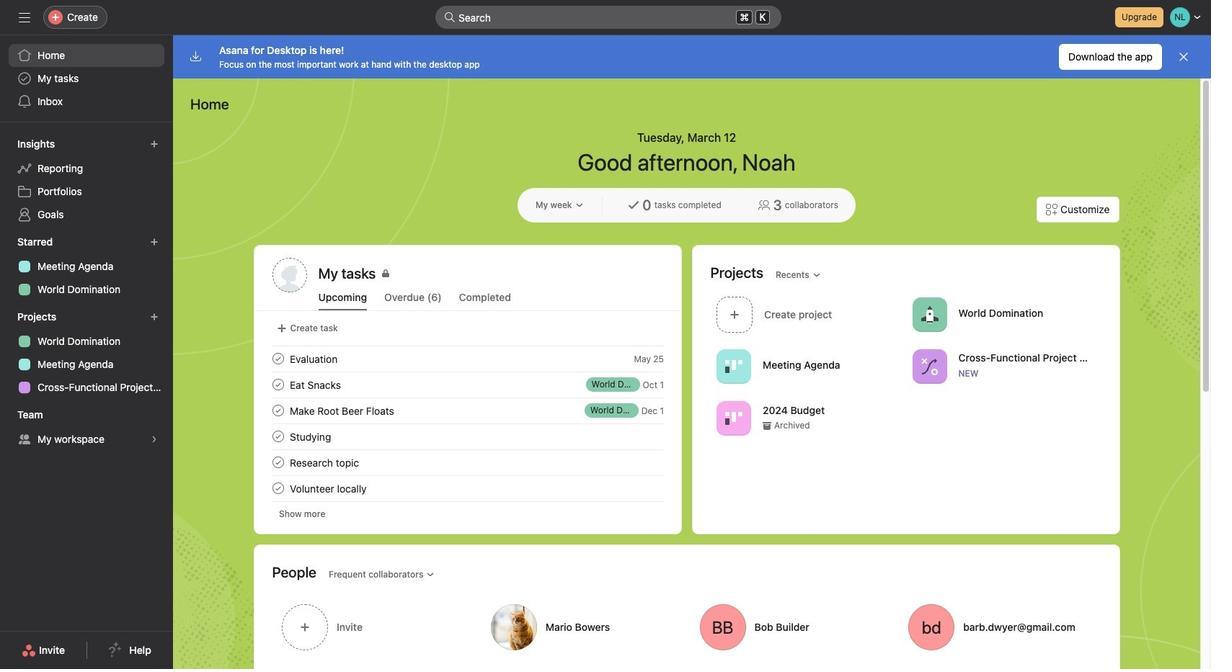 Task type: describe. For each thing, give the bounding box(es) containing it.
prominent image
[[444, 12, 456, 23]]

3 mark complete image from the top
[[269, 454, 287, 472]]

teams element
[[0, 402, 173, 454]]

new project or portfolio image
[[150, 313, 159, 322]]

4 mark complete checkbox from the top
[[269, 480, 287, 498]]

rocket image
[[921, 306, 938, 323]]

add items to starred image
[[150, 238, 159, 247]]

mark complete image for 2nd mark complete option from the bottom
[[269, 402, 287, 420]]

3 mark complete checkbox from the top
[[269, 402, 287, 420]]

board image
[[725, 410, 742, 427]]

new insights image
[[150, 140, 159, 149]]

dismiss image
[[1178, 51, 1190, 63]]

2 mark complete checkbox from the top
[[269, 376, 287, 394]]

starred element
[[0, 229, 173, 304]]

4 mark complete image from the top
[[269, 480, 287, 498]]

2 mark complete image from the top
[[269, 428, 287, 446]]

hide sidebar image
[[19, 12, 30, 23]]



Task type: locate. For each thing, give the bounding box(es) containing it.
board image
[[725, 358, 742, 375]]

1 vertical spatial mark complete checkbox
[[269, 454, 287, 472]]

insights element
[[0, 131, 173, 229]]

1 mark complete checkbox from the top
[[269, 428, 287, 446]]

line_and_symbols image
[[921, 358, 938, 375]]

see details, my workspace image
[[150, 436, 159, 444]]

mark complete image
[[269, 350, 287, 368], [269, 402, 287, 420]]

1 mark complete checkbox from the top
[[269, 350, 287, 368]]

global element
[[0, 35, 173, 122]]

2 mark complete image from the top
[[269, 402, 287, 420]]

Mark complete checkbox
[[269, 350, 287, 368], [269, 376, 287, 394], [269, 402, 287, 420], [269, 480, 287, 498]]

add profile photo image
[[272, 258, 307, 293]]

mark complete image
[[269, 376, 287, 394], [269, 428, 287, 446], [269, 454, 287, 472], [269, 480, 287, 498]]

1 mark complete image from the top
[[269, 376, 287, 394]]

projects element
[[0, 304, 173, 402]]

1 vertical spatial mark complete image
[[269, 402, 287, 420]]

None field
[[436, 6, 782, 29]]

0 vertical spatial mark complete checkbox
[[269, 428, 287, 446]]

1 mark complete image from the top
[[269, 350, 287, 368]]

Search tasks, projects, and more text field
[[436, 6, 782, 29]]

mark complete image for fourth mark complete option from the bottom
[[269, 350, 287, 368]]

2 mark complete checkbox from the top
[[269, 454, 287, 472]]

0 vertical spatial mark complete image
[[269, 350, 287, 368]]

Mark complete checkbox
[[269, 428, 287, 446], [269, 454, 287, 472]]



Task type: vqa. For each thing, say whether or not it's contained in the screenshot.
Add an option button
no



